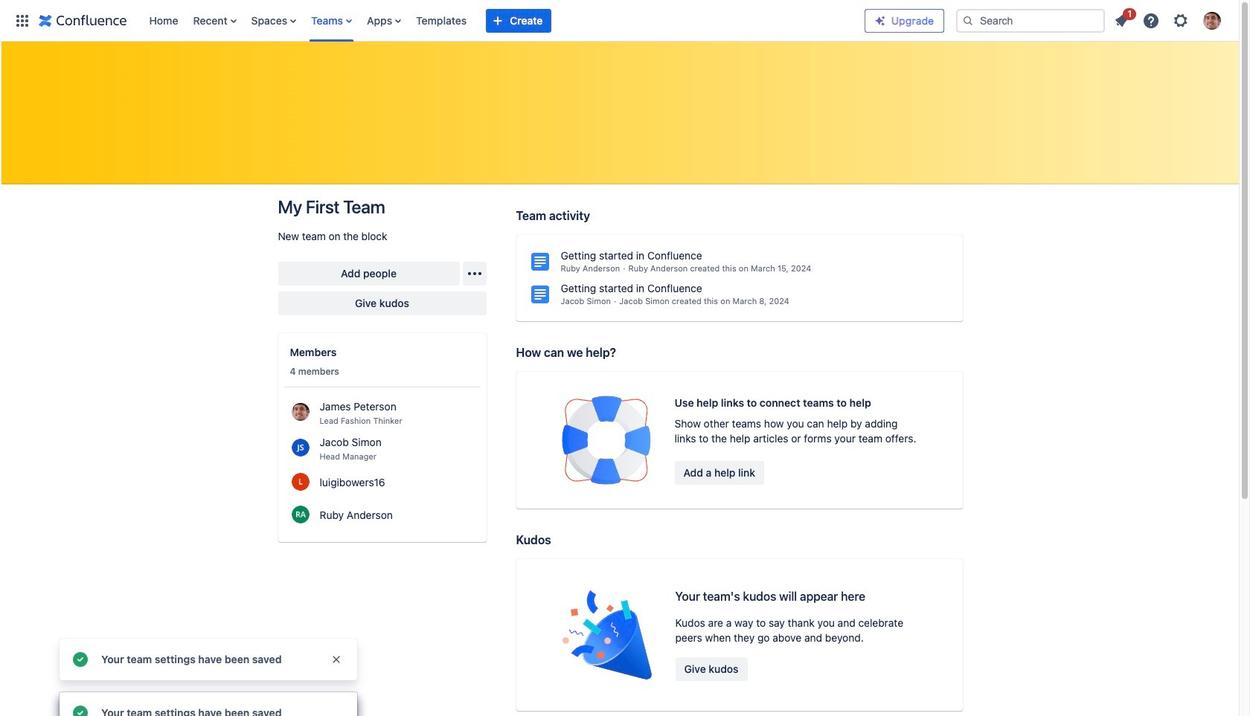 Task type: vqa. For each thing, say whether or not it's contained in the screenshot.
the leftmost QA
no



Task type: describe. For each thing, give the bounding box(es) containing it.
actions image
[[466, 265, 483, 283]]

premium image
[[874, 15, 886, 26]]

appswitcher icon image
[[13, 12, 31, 29]]

help icon image
[[1142, 12, 1160, 29]]

search image
[[962, 15, 974, 26]]

settings icon image
[[1172, 12, 1190, 29]]

your profile and preferences image
[[1203, 12, 1221, 29]]

notification icon image
[[1113, 12, 1131, 29]]

global element
[[9, 0, 865, 41]]



Task type: locate. For each thing, give the bounding box(es) containing it.
list for premium image
[[1108, 6, 1230, 34]]

success image
[[71, 705, 89, 717], [71, 705, 89, 717]]

1 horizontal spatial list
[[1108, 6, 1230, 34]]

None search field
[[956, 9, 1105, 32]]

1 more information about this user image from the top
[[291, 439, 309, 457]]

more information about this user image
[[291, 403, 309, 421]]

Search field
[[956, 9, 1105, 32]]

success image
[[71, 651, 89, 669]]

more information about this user image
[[291, 439, 309, 457], [291, 473, 309, 491], [291, 506, 309, 524]]

list item inside list
[[1108, 6, 1136, 32]]

0 vertical spatial more information about this user image
[[291, 439, 309, 457]]

list
[[142, 0, 865, 41], [1108, 6, 1230, 34]]

1 vertical spatial more information about this user image
[[291, 473, 309, 491]]

list for appswitcher icon on the left of page
[[142, 0, 865, 41]]

banner
[[0, 0, 1239, 42]]

2 vertical spatial more information about this user image
[[291, 506, 309, 524]]

confluence image
[[39, 12, 127, 29], [39, 12, 127, 29]]

0 horizontal spatial list
[[142, 0, 865, 41]]

list item
[[1108, 6, 1136, 32]]

dismiss image
[[330, 654, 342, 666]]

2 more information about this user image from the top
[[291, 473, 309, 491]]

3 more information about this user image from the top
[[291, 506, 309, 524]]



